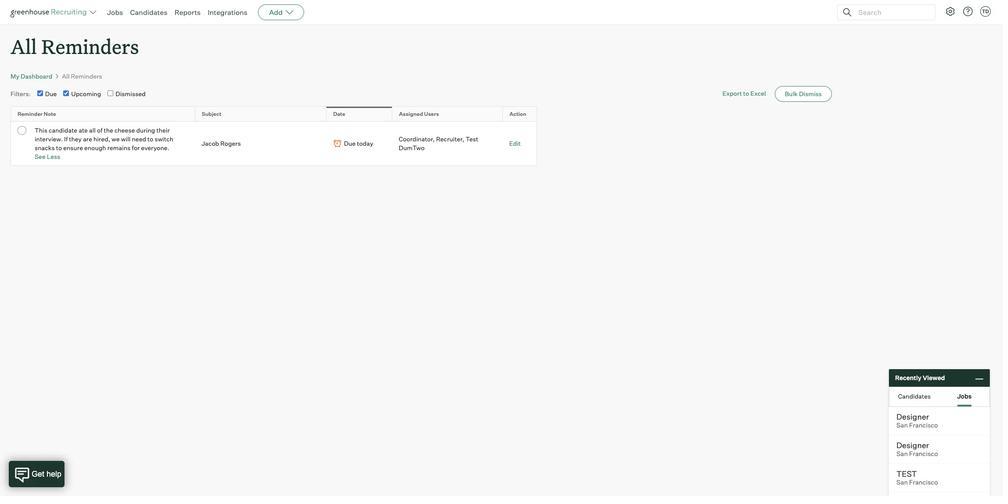 Task type: vqa. For each thing, say whether or not it's contained in the screenshot.
bottommost feedback
no



Task type: locate. For each thing, give the bounding box(es) containing it.
all
[[11, 33, 37, 59], [62, 73, 70, 80]]

0 vertical spatial san
[[897, 421, 908, 429]]

dashboard
[[21, 73, 52, 80]]

1 horizontal spatial due
[[344, 140, 356, 147]]

0 horizontal spatial jobs
[[107, 8, 123, 17]]

san
[[897, 421, 908, 429], [897, 450, 908, 458], [897, 479, 908, 486]]

reminder
[[18, 110, 43, 117]]

rogers
[[220, 140, 241, 147]]

1 vertical spatial francisco
[[910, 450, 938, 458]]

0 vertical spatial reminders
[[41, 33, 139, 59]]

1 san from the top
[[897, 421, 908, 429]]

0 horizontal spatial candidates
[[130, 8, 168, 17]]

designer down recently
[[897, 412, 930, 421]]

designer
[[897, 412, 930, 421], [897, 440, 930, 450]]

2 vertical spatial san
[[897, 479, 908, 486]]

Due checkbox
[[37, 90, 43, 96]]

Dismissed checkbox
[[108, 90, 113, 96]]

action
[[510, 110, 527, 117]]

2 vertical spatial francisco
[[910, 479, 938, 486]]

2 designer san francisco from the top
[[897, 440, 938, 458]]

all reminders link
[[62, 73, 102, 80]]

ate
[[79, 127, 88, 134]]

0 vertical spatial due
[[45, 90, 57, 97]]

1 horizontal spatial all
[[62, 73, 70, 80]]

greenhouse recruiting image
[[11, 7, 90, 18]]

0 vertical spatial francisco
[[910, 421, 938, 429]]

all reminders up upcoming
[[62, 73, 102, 80]]

candidates right jobs link
[[130, 8, 168, 17]]

all up upcoming checkbox at left
[[62, 73, 70, 80]]

jobs
[[107, 8, 123, 17], [958, 392, 972, 400]]

coordinator, recruiter, test dumtwo
[[399, 135, 478, 151]]

3 francisco from the top
[[910, 479, 938, 486]]

0 vertical spatial all reminders
[[11, 33, 139, 59]]

to down during
[[148, 135, 153, 143]]

snacks
[[35, 144, 55, 152]]

2 designer from the top
[[897, 440, 930, 450]]

my dashboard link
[[11, 73, 52, 80]]

all reminders
[[11, 33, 139, 59], [62, 73, 102, 80]]

Search text field
[[856, 6, 928, 19]]

need
[[132, 135, 146, 143]]

add button
[[258, 4, 304, 20]]

0 vertical spatial to
[[744, 90, 749, 97]]

to left "excel"
[[744, 90, 749, 97]]

0 vertical spatial all
[[11, 33, 37, 59]]

reports link
[[175, 8, 201, 17]]

test
[[466, 135, 478, 143]]

bulk dismiss button
[[775, 86, 832, 102]]

enough
[[84, 144, 106, 152]]

francisco inside test san francisco
[[910, 479, 938, 486]]

reminders
[[41, 33, 139, 59], [71, 73, 102, 80]]

subject
[[202, 110, 221, 117]]

assigned
[[399, 110, 423, 117]]

all up my dashboard
[[11, 33, 37, 59]]

due
[[45, 90, 57, 97], [344, 140, 356, 147]]

all reminders up all reminders link
[[11, 33, 139, 59]]

francisco
[[910, 421, 938, 429], [910, 450, 938, 458], [910, 479, 938, 486]]

my
[[11, 73, 19, 80]]

to
[[744, 90, 749, 97], [148, 135, 153, 143], [56, 144, 62, 152]]

designer san francisco down recently viewed
[[897, 412, 938, 429]]

0 horizontal spatial due
[[45, 90, 57, 97]]

we
[[112, 135, 120, 143]]

recently viewed
[[896, 374, 945, 382]]

1 vertical spatial to
[[148, 135, 153, 143]]

1 vertical spatial designer
[[897, 440, 930, 450]]

0 vertical spatial designer san francisco
[[897, 412, 938, 429]]

coordinator,
[[399, 135, 435, 143]]

for
[[132, 144, 140, 152]]

candidates
[[130, 8, 168, 17], [899, 392, 931, 400]]

1 francisco from the top
[[910, 421, 938, 429]]

2 horizontal spatial to
[[744, 90, 749, 97]]

jobs inside tab list
[[958, 392, 972, 400]]

1 vertical spatial due
[[344, 140, 356, 147]]

2 vertical spatial to
[[56, 144, 62, 152]]

1 vertical spatial san
[[897, 450, 908, 458]]

3 san from the top
[[897, 479, 908, 486]]

0 vertical spatial designer
[[897, 412, 930, 421]]

reminder note
[[18, 110, 56, 117]]

reminders up upcoming
[[71, 73, 102, 80]]

integrations
[[208, 8, 248, 17]]

dismissed
[[116, 90, 146, 97]]

1 vertical spatial jobs
[[958, 392, 972, 400]]

interview.
[[35, 135, 63, 143]]

see less link
[[35, 153, 60, 160]]

1 designer from the top
[[897, 412, 930, 421]]

this
[[35, 127, 47, 134]]

reminders up all reminders link
[[41, 33, 139, 59]]

designer san francisco up the test
[[897, 440, 938, 458]]

add
[[269, 8, 283, 17]]

1 vertical spatial all reminders
[[62, 73, 102, 80]]

candidates link
[[130, 8, 168, 17]]

tab list containing candidates
[[890, 387, 990, 407]]

to up less
[[56, 144, 62, 152]]

all
[[89, 127, 96, 134]]

of
[[97, 127, 103, 134]]

designer san francisco
[[897, 412, 938, 429], [897, 440, 938, 458]]

dumtwo
[[399, 144, 425, 151]]

due left the today
[[344, 140, 356, 147]]

Upcoming checkbox
[[63, 90, 69, 96]]

tab list
[[890, 387, 990, 407]]

reports
[[175, 8, 201, 17]]

1 vertical spatial designer san francisco
[[897, 440, 938, 458]]

1 vertical spatial candidates
[[899, 392, 931, 400]]

designer up the test
[[897, 440, 930, 450]]

due right due checkbox
[[45, 90, 57, 97]]

candidates down recently viewed
[[899, 392, 931, 400]]

their
[[156, 127, 170, 134]]

today
[[357, 140, 373, 147]]

1 horizontal spatial jobs
[[958, 392, 972, 400]]

due for due today
[[344, 140, 356, 147]]



Task type: describe. For each thing, give the bounding box(es) containing it.
switch
[[155, 135, 173, 143]]

dismiss
[[799, 90, 822, 97]]

my dashboard
[[11, 73, 52, 80]]

0 horizontal spatial all
[[11, 33, 37, 59]]

they
[[69, 135, 82, 143]]

td button
[[979, 4, 993, 18]]

during
[[136, 127, 155, 134]]

td button
[[981, 6, 991, 17]]

0 horizontal spatial to
[[56, 144, 62, 152]]

remains
[[107, 144, 131, 152]]

are
[[83, 135, 92, 143]]

jacob rogers link
[[202, 140, 241, 147]]

bulk dismiss
[[785, 90, 822, 97]]

viewed
[[923, 374, 945, 382]]

due today
[[344, 140, 373, 147]]

upcoming
[[71, 90, 101, 97]]

1 horizontal spatial to
[[148, 135, 153, 143]]

1 horizontal spatial candidates
[[899, 392, 931, 400]]

jacob
[[202, 140, 219, 147]]

hired,
[[94, 135, 110, 143]]

cheese
[[115, 127, 135, 134]]

export
[[723, 90, 742, 97]]

users
[[424, 110, 439, 117]]

configure image
[[946, 6, 956, 17]]

2 francisco from the top
[[910, 450, 938, 458]]

less
[[47, 153, 60, 160]]

ensure
[[63, 144, 83, 152]]

test san francisco
[[897, 469, 938, 486]]

filters:
[[11, 90, 31, 97]]

date
[[333, 110, 345, 117]]

recruiter,
[[436, 135, 465, 143]]

jacob rogers
[[202, 140, 241, 147]]

export to excel
[[723, 90, 766, 97]]

jobs link
[[107, 8, 123, 17]]

integrations link
[[208, 8, 248, 17]]

everyone.
[[141, 144, 169, 152]]

1 vertical spatial reminders
[[71, 73, 102, 80]]

test
[[897, 469, 917, 479]]

bulk
[[785, 90, 798, 97]]

edit
[[509, 140, 521, 147]]

if
[[64, 135, 68, 143]]

export to excel link
[[714, 85, 775, 102]]

0 vertical spatial jobs
[[107, 8, 123, 17]]

this candidate ate all of the cheese during their interview. if they are hired, we will need to switch snacks to ensure enough remains for everyone. see less
[[35, 127, 173, 160]]

1 vertical spatial all
[[62, 73, 70, 80]]

assigned users
[[399, 110, 439, 117]]

see
[[35, 153, 46, 160]]

excel
[[751, 90, 766, 97]]

san inside test san francisco
[[897, 479, 908, 486]]

due for due
[[45, 90, 57, 97]]

candidate
[[49, 127, 77, 134]]

td
[[982, 8, 990, 14]]

1 designer san francisco from the top
[[897, 412, 938, 429]]

edit link
[[509, 140, 521, 147]]

2 san from the top
[[897, 450, 908, 458]]

0 vertical spatial candidates
[[130, 8, 168, 17]]

will
[[121, 135, 131, 143]]

recently
[[896, 374, 922, 382]]

note
[[44, 110, 56, 117]]

the
[[104, 127, 113, 134]]



